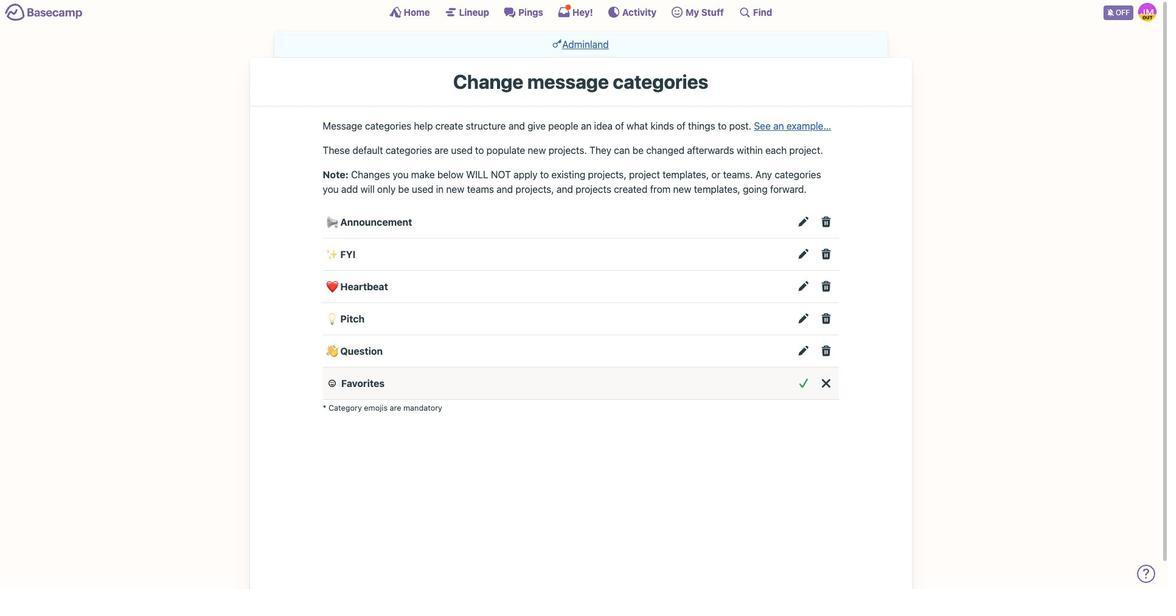 Task type: locate. For each thing, give the bounding box(es) containing it.
None text field
[[326, 375, 339, 391]]

keyboard shortcut: ⌘ + / image
[[739, 6, 751, 18]]

jer mill image
[[1139, 3, 1157, 21]]

switch accounts image
[[5, 3, 83, 22]]



Task type: describe. For each thing, give the bounding box(es) containing it.
main element
[[0, 0, 1162, 24]]

Name it… text field
[[341, 375, 458, 391]]



Task type: vqa. For each thing, say whether or not it's contained in the screenshot.
Find popup button
no



